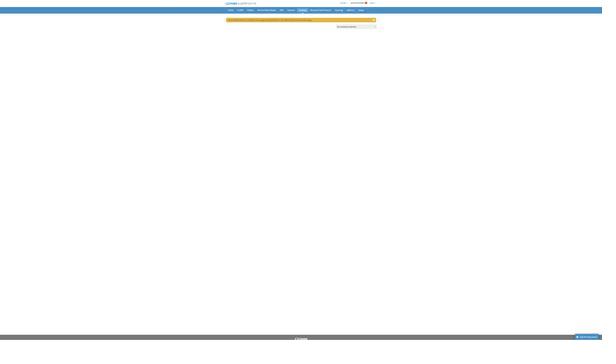 Task type: describe. For each thing, give the bounding box(es) containing it.
catalogs
[[399, 12, 409, 15]]

you'll need to link to a customer and assign the permission in the admin panel to access this page.
[[304, 25, 417, 28]]

bjord
[[454, 3, 462, 5]]

home link
[[302, 11, 314, 16]]

2 the from the left
[[375, 25, 379, 28]]

notifications link
[[467, 1, 491, 7]]

sheets
[[360, 12, 368, 15]]

add-ons
[[463, 12, 473, 15]]

invoices link
[[382, 11, 396, 16]]

coupa supplier portal image
[[299, 1, 344, 9]]

bjord link
[[453, 3, 464, 5]]

service/time sheets link
[[341, 11, 371, 16]]

business performance
[[414, 12, 442, 15]]

service/time
[[344, 12, 359, 15]]

business
[[414, 12, 425, 15]]

2 to from the left
[[325, 25, 328, 28]]

add-
[[463, 12, 469, 15]]

profile
[[317, 12, 325, 15]]

panel
[[388, 25, 394, 28]]

link
[[321, 25, 325, 28]]

help
[[494, 3, 500, 5]]

help link
[[492, 3, 502, 5]]

navigation containing bjord
[[453, 1, 502, 7]]

page.
[[411, 25, 417, 28]]

in
[[373, 25, 375, 28]]

notifications
[[468, 3, 487, 5]]

add-ons link
[[461, 11, 476, 16]]

profile link
[[315, 11, 327, 16]]

ons
[[469, 12, 473, 15]]

asn
[[374, 12, 379, 15]]

this
[[406, 25, 410, 28]]

sourcing
[[447, 12, 458, 15]]



Task type: vqa. For each thing, say whether or not it's contained in the screenshot.
with
no



Task type: locate. For each thing, give the bounding box(es) containing it.
to left a
[[325, 25, 328, 28]]

setup
[[478, 12, 486, 15]]

business performance link
[[412, 11, 444, 16]]

a
[[328, 25, 330, 28]]

performance
[[426, 12, 442, 15]]

asn link
[[371, 11, 381, 16]]

the right in
[[375, 25, 379, 28]]

to left link
[[318, 25, 320, 28]]

customer
[[330, 25, 341, 28]]

1 horizontal spatial to
[[325, 25, 328, 28]]

assign
[[347, 25, 354, 28]]

3 to from the left
[[395, 25, 397, 28]]

admin
[[380, 25, 387, 28]]

access
[[398, 25, 405, 28]]

invoices
[[384, 12, 394, 15]]

need
[[311, 25, 317, 28]]

setup link
[[476, 11, 488, 16]]

and
[[342, 25, 346, 28]]

catalogs link
[[397, 11, 412, 16]]

you'll
[[304, 25, 311, 28]]

the right assign
[[355, 25, 359, 28]]

0 horizontal spatial to
[[318, 25, 320, 28]]

0 horizontal spatial the
[[355, 25, 359, 28]]

the
[[355, 25, 359, 28], [375, 25, 379, 28]]

orders link
[[328, 11, 341, 16]]

to
[[318, 25, 320, 28], [325, 25, 328, 28], [395, 25, 397, 28]]

navigation
[[453, 1, 502, 7]]

permission
[[359, 25, 372, 28]]

No connected customers field
[[449, 33, 503, 38]]

1 horizontal spatial the
[[375, 25, 379, 28]]

1 the from the left
[[355, 25, 359, 28]]

1 to from the left
[[318, 25, 320, 28]]

sourcing link
[[445, 11, 460, 16]]

home
[[304, 12, 312, 15]]

to right panel
[[395, 25, 397, 28]]

service/time sheets
[[344, 12, 368, 15]]

orders
[[330, 12, 339, 15]]

2 horizontal spatial to
[[395, 25, 397, 28]]



